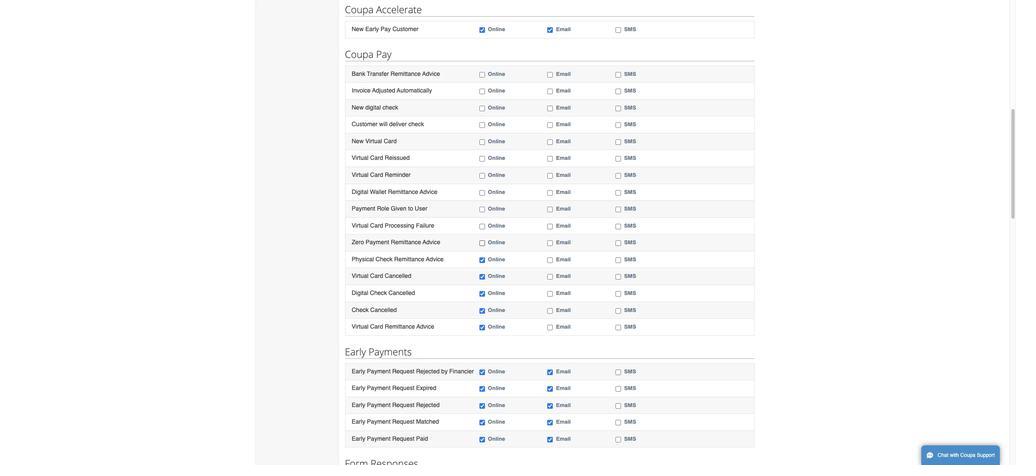 Task type: describe. For each thing, give the bounding box(es) containing it.
zero payment remittance advice
[[352, 239, 440, 246]]

request for early payment request matched
[[392, 419, 415, 425]]

1 horizontal spatial customer
[[393, 26, 418, 32]]

early for early payment request paid
[[352, 436, 365, 442]]

new for new digital check
[[352, 104, 364, 111]]

new for new early pay customer
[[352, 26, 364, 32]]

sms for check cancelled
[[624, 307, 636, 313]]

advice for bank transfer remittance advice
[[422, 70, 440, 77]]

online for digital check cancelled
[[488, 290, 505, 296]]

online for virtual card processing failure
[[488, 223, 505, 229]]

sms for new digital check
[[624, 104, 636, 111]]

sms for virtual card remittance advice
[[624, 324, 636, 330]]

online for virtual card reissued
[[488, 155, 505, 161]]

invoice adjusted automatically
[[352, 87, 432, 94]]

email for physical check remittance advice
[[556, 256, 571, 263]]

sms for digital wallet remittance advice
[[624, 189, 636, 195]]

early down coupa accelerate
[[365, 26, 379, 32]]

online for early payment request rejected
[[488, 402, 505, 409]]

payment for early payment request paid
[[367, 436, 391, 442]]

online for virtual card cancelled
[[488, 273, 505, 280]]

support
[[977, 453, 995, 459]]

sms for early payment request expired
[[624, 385, 636, 392]]

email for early payment request paid
[[556, 436, 571, 442]]

digital
[[365, 104, 381, 111]]

chat with coupa support
[[938, 453, 995, 459]]

email for early payment request rejected by financier
[[556, 368, 571, 375]]

online for check cancelled
[[488, 307, 505, 313]]

online for new virtual card
[[488, 138, 505, 145]]

payment for early payment request expired
[[367, 385, 391, 392]]

email for digital check cancelled
[[556, 290, 571, 296]]

online for early payment request expired
[[488, 385, 505, 392]]

advice for digital wallet remittance advice
[[420, 188, 438, 195]]

online for customer will deliver check
[[488, 121, 505, 128]]

virtual card processing failure
[[352, 222, 434, 229]]

zero
[[352, 239, 364, 246]]

email for digital wallet remittance advice
[[556, 189, 571, 195]]

expired
[[416, 385, 436, 392]]

early for early payments
[[345, 345, 366, 359]]

email for virtual card cancelled
[[556, 273, 571, 280]]

bank
[[352, 70, 365, 77]]

advice for physical check remittance advice
[[426, 256, 444, 263]]

email for customer will deliver check
[[556, 121, 571, 128]]

cancelled for digital check cancelled
[[389, 290, 415, 296]]

advice for virtual card remittance advice
[[417, 323, 434, 330]]

online for physical check remittance advice
[[488, 256, 505, 263]]

online for digital wallet remittance advice
[[488, 189, 505, 195]]

virtual for virtual card reminder
[[352, 172, 369, 178]]

sms for virtual card reissued
[[624, 155, 636, 161]]

sms for early payment request paid
[[624, 436, 636, 442]]

virtual for virtual card reissued
[[352, 155, 369, 161]]

sms for early payment request rejected
[[624, 402, 636, 409]]

card for reissued
[[370, 155, 383, 161]]

online for virtual card remittance advice
[[488, 324, 505, 330]]

sms for virtual card reminder
[[624, 172, 636, 178]]

early for early payment request rejected by financier
[[352, 368, 365, 375]]

early payment request rejected by financier
[[352, 368, 474, 375]]

email for early payment request matched
[[556, 419, 571, 425]]

early payment request rejected
[[352, 402, 440, 409]]

sms for new virtual card
[[624, 138, 636, 145]]

early for early payment request matched
[[352, 419, 365, 425]]

email for early payment request rejected
[[556, 402, 571, 409]]

given
[[391, 205, 407, 212]]

virtual for virtual card cancelled
[[352, 273, 369, 280]]

virtual card cancelled
[[352, 273, 411, 280]]

online for new early pay customer
[[488, 26, 505, 32]]

online for new digital check
[[488, 104, 505, 111]]

digital check cancelled
[[352, 290, 415, 296]]

bank transfer remittance advice
[[352, 70, 440, 77]]

reissued
[[385, 155, 410, 161]]

card down "customer will deliver check"
[[384, 138, 397, 145]]

sms for zero payment remittance advice
[[624, 239, 636, 246]]

online for early payment request paid
[[488, 436, 505, 442]]

customer will deliver check
[[352, 121, 424, 128]]

virtual card reminder
[[352, 172, 411, 178]]

check cancelled
[[352, 307, 397, 313]]

sms for invoice adjusted automatically
[[624, 88, 636, 94]]

email for virtual card remittance advice
[[556, 324, 571, 330]]

new for new virtual card
[[352, 138, 364, 145]]

physical
[[352, 256, 374, 263]]

payment for zero payment remittance advice
[[366, 239, 389, 246]]

request for early payment request expired
[[392, 385, 415, 392]]

card for remittance
[[370, 323, 383, 330]]

payment for early payment request rejected
[[367, 402, 391, 409]]

new digital check
[[352, 104, 398, 111]]

coupa pay
[[345, 47, 392, 61]]

email for new virtual card
[[556, 138, 571, 145]]

digital for digital wallet remittance advice
[[352, 188, 368, 195]]

email for zero payment remittance advice
[[556, 239, 571, 246]]

payment left role
[[352, 205, 375, 212]]

sms for digital check cancelled
[[624, 290, 636, 296]]

coupa for coupa pay
[[345, 47, 374, 61]]

online for invoice adjusted automatically
[[488, 88, 505, 94]]

1 horizontal spatial check
[[409, 121, 424, 128]]

with
[[950, 453, 959, 459]]

online for payment role given to user
[[488, 206, 505, 212]]

online for bank transfer remittance advice
[[488, 71, 505, 77]]

email for virtual card reissued
[[556, 155, 571, 161]]

sms for physical check remittance advice
[[624, 256, 636, 263]]



Task type: vqa. For each thing, say whether or not it's contained in the screenshot.
Tell us what you think button
no



Task type: locate. For each thing, give the bounding box(es) containing it.
9 email from the top
[[556, 189, 571, 195]]

deliver
[[389, 121, 407, 128]]

18 sms from the top
[[624, 368, 636, 375]]

remittance down processing
[[391, 239, 421, 246]]

6 online from the top
[[488, 138, 505, 145]]

16 email from the top
[[556, 307, 571, 313]]

coupa up bank
[[345, 47, 374, 61]]

7 sms from the top
[[624, 155, 636, 161]]

0 horizontal spatial check
[[383, 104, 398, 111]]

17 email from the top
[[556, 324, 571, 330]]

16 online from the top
[[488, 307, 505, 313]]

customer left will
[[352, 121, 378, 128]]

2 new from the top
[[352, 104, 364, 111]]

remittance down zero payment remittance advice
[[394, 256, 424, 263]]

22 online from the top
[[488, 436, 505, 442]]

check for digital
[[370, 290, 387, 296]]

sms
[[624, 26, 636, 32], [624, 71, 636, 77], [624, 88, 636, 94], [624, 104, 636, 111], [624, 121, 636, 128], [624, 138, 636, 145], [624, 155, 636, 161], [624, 172, 636, 178], [624, 189, 636, 195], [624, 206, 636, 212], [624, 223, 636, 229], [624, 239, 636, 246], [624, 256, 636, 263], [624, 273, 636, 280], [624, 290, 636, 296], [624, 307, 636, 313], [624, 324, 636, 330], [624, 368, 636, 375], [624, 385, 636, 392], [624, 402, 636, 409], [624, 419, 636, 425], [624, 436, 636, 442]]

automatically
[[397, 87, 432, 94]]

check down virtual card cancelled
[[370, 290, 387, 296]]

pay up transfer
[[376, 47, 392, 61]]

1 digital from the top
[[352, 188, 368, 195]]

paid
[[416, 436, 428, 442]]

1 vertical spatial check
[[370, 290, 387, 296]]

3 sms from the top
[[624, 88, 636, 94]]

cancelled for virtual card cancelled
[[385, 273, 411, 280]]

15 online from the top
[[488, 290, 505, 296]]

17 online from the top
[[488, 324, 505, 330]]

5 sms from the top
[[624, 121, 636, 128]]

email for virtual card reminder
[[556, 172, 571, 178]]

5 online from the top
[[488, 121, 505, 128]]

sms for early payment request matched
[[624, 419, 636, 425]]

3 online from the top
[[488, 88, 505, 94]]

payments
[[369, 345, 412, 359]]

rejected
[[416, 368, 440, 375], [416, 402, 440, 409]]

2 sms from the top
[[624, 71, 636, 77]]

8 sms from the top
[[624, 172, 636, 178]]

2 digital from the top
[[352, 290, 368, 296]]

1 vertical spatial digital
[[352, 290, 368, 296]]

coupa up new early pay customer
[[345, 3, 374, 16]]

check
[[383, 104, 398, 111], [409, 121, 424, 128]]

rejected up matched
[[416, 402, 440, 409]]

user
[[415, 205, 427, 212]]

email for invoice adjusted automatically
[[556, 88, 571, 94]]

0 vertical spatial customer
[[393, 26, 418, 32]]

0 vertical spatial cancelled
[[385, 273, 411, 280]]

request down early payment request rejected
[[392, 419, 415, 425]]

sms for virtual card cancelled
[[624, 273, 636, 280]]

14 email from the top
[[556, 273, 571, 280]]

pay
[[381, 26, 391, 32], [376, 47, 392, 61]]

online
[[488, 26, 505, 32], [488, 71, 505, 77], [488, 88, 505, 94], [488, 104, 505, 111], [488, 121, 505, 128], [488, 138, 505, 145], [488, 155, 505, 161], [488, 172, 505, 178], [488, 189, 505, 195], [488, 206, 505, 212], [488, 223, 505, 229], [488, 239, 505, 246], [488, 256, 505, 263], [488, 273, 505, 280], [488, 290, 505, 296], [488, 307, 505, 313], [488, 324, 505, 330], [488, 368, 505, 375], [488, 385, 505, 392], [488, 402, 505, 409], [488, 419, 505, 425], [488, 436, 505, 442]]

6 email from the top
[[556, 138, 571, 145]]

remittance up given
[[388, 188, 418, 195]]

4 sms from the top
[[624, 104, 636, 111]]

virtual down new virtual card
[[352, 155, 369, 161]]

7 email from the top
[[556, 155, 571, 161]]

request up early payment request rejected
[[392, 385, 415, 392]]

online for virtual card reminder
[[488, 172, 505, 178]]

remittance up automatically on the top of the page
[[391, 70, 421, 77]]

financier
[[449, 368, 474, 375]]

19 email from the top
[[556, 385, 571, 392]]

check down digital check cancelled
[[352, 307, 369, 313]]

21 sms from the top
[[624, 419, 636, 425]]

new
[[352, 26, 364, 32], [352, 104, 364, 111], [352, 138, 364, 145]]

11 online from the top
[[488, 223, 505, 229]]

early payment request paid
[[352, 436, 428, 442]]

virtual for virtual card processing failure
[[352, 222, 369, 229]]

email for payment role given to user
[[556, 206, 571, 212]]

new left digital
[[352, 104, 364, 111]]

digital wallet remittance advice
[[352, 188, 438, 195]]

early down early payment request expired
[[352, 402, 365, 409]]

card for processing
[[370, 222, 383, 229]]

remittance for transfer
[[391, 70, 421, 77]]

3 email from the top
[[556, 88, 571, 94]]

remittance for payment
[[391, 239, 421, 246]]

20 online from the top
[[488, 402, 505, 409]]

12 sms from the top
[[624, 239, 636, 246]]

email for new early pay customer
[[556, 26, 571, 32]]

rejected for early payment request rejected
[[416, 402, 440, 409]]

chat with coupa support button
[[922, 446, 1000, 465]]

0 vertical spatial coupa
[[345, 3, 374, 16]]

early down early payment request matched
[[352, 436, 365, 442]]

wallet
[[370, 188, 386, 195]]

chat
[[938, 453, 949, 459]]

18 online from the top
[[488, 368, 505, 375]]

cancelled down virtual card cancelled
[[389, 290, 415, 296]]

payment down early payments
[[367, 368, 391, 375]]

22 sms from the top
[[624, 436, 636, 442]]

2 rejected from the top
[[416, 402, 440, 409]]

None checkbox
[[479, 27, 485, 33], [616, 72, 621, 77], [479, 106, 485, 111], [616, 106, 621, 111], [548, 123, 553, 128], [548, 139, 553, 145], [479, 173, 485, 179], [548, 173, 553, 179], [616, 173, 621, 179], [548, 190, 553, 196], [616, 190, 621, 196], [548, 207, 553, 213], [616, 207, 621, 213], [548, 224, 553, 229], [616, 241, 621, 246], [616, 258, 621, 263], [479, 274, 485, 280], [548, 274, 553, 280], [548, 291, 553, 297], [479, 308, 485, 314], [616, 308, 621, 314], [479, 325, 485, 331], [548, 325, 553, 331], [616, 325, 621, 331], [548, 387, 553, 392], [616, 387, 621, 392], [479, 403, 485, 409], [548, 403, 553, 409], [479, 420, 485, 426], [548, 420, 553, 426], [616, 420, 621, 426], [479, 437, 485, 443], [479, 27, 485, 33], [616, 72, 621, 77], [479, 106, 485, 111], [616, 106, 621, 111], [548, 123, 553, 128], [548, 139, 553, 145], [479, 173, 485, 179], [548, 173, 553, 179], [616, 173, 621, 179], [548, 190, 553, 196], [616, 190, 621, 196], [548, 207, 553, 213], [616, 207, 621, 213], [548, 224, 553, 229], [616, 241, 621, 246], [616, 258, 621, 263], [479, 274, 485, 280], [548, 274, 553, 280], [548, 291, 553, 297], [479, 308, 485, 314], [616, 308, 621, 314], [479, 325, 485, 331], [548, 325, 553, 331], [616, 325, 621, 331], [548, 387, 553, 392], [616, 387, 621, 392], [479, 403, 485, 409], [548, 403, 553, 409], [479, 420, 485, 426], [548, 420, 553, 426], [616, 420, 621, 426], [479, 437, 485, 443]]

virtual up virtual card reissued
[[365, 138, 382, 145]]

1 vertical spatial cancelled
[[389, 290, 415, 296]]

accelerate
[[376, 3, 422, 16]]

remittance for check
[[394, 256, 424, 263]]

13 sms from the top
[[624, 256, 636, 263]]

14 sms from the top
[[624, 273, 636, 280]]

2 vertical spatial check
[[352, 307, 369, 313]]

card up "wallet"
[[370, 172, 383, 178]]

early for early payment request rejected
[[352, 402, 365, 409]]

rejected for early payment request rejected by financier
[[416, 368, 440, 375]]

early up early payment request rejected
[[352, 385, 365, 392]]

2 vertical spatial cancelled
[[370, 307, 397, 313]]

5 email from the top
[[556, 121, 571, 128]]

will
[[379, 121, 388, 128]]

virtual
[[365, 138, 382, 145], [352, 155, 369, 161], [352, 172, 369, 178], [352, 222, 369, 229], [352, 273, 369, 280], [352, 323, 369, 330]]

2 vertical spatial new
[[352, 138, 364, 145]]

0 vertical spatial rejected
[[416, 368, 440, 375]]

2 online from the top
[[488, 71, 505, 77]]

11 email from the top
[[556, 223, 571, 229]]

cancelled down digital check cancelled
[[370, 307, 397, 313]]

5 request from the top
[[392, 436, 415, 442]]

card for cancelled
[[370, 273, 383, 280]]

14 online from the top
[[488, 273, 505, 280]]

card for reminder
[[370, 172, 383, 178]]

1 online from the top
[[488, 26, 505, 32]]

payment down early payment request expired
[[367, 402, 391, 409]]

early payments
[[345, 345, 412, 359]]

digital
[[352, 188, 368, 195], [352, 290, 368, 296]]

processing
[[385, 222, 414, 229]]

16 sms from the top
[[624, 307, 636, 313]]

adjusted
[[372, 87, 395, 94]]

check down invoice adjusted automatically
[[383, 104, 398, 111]]

reminder
[[385, 172, 411, 178]]

pay down coupa accelerate
[[381, 26, 391, 32]]

payment up early payment request rejected
[[367, 385, 391, 392]]

coupa
[[345, 3, 374, 16], [345, 47, 374, 61], [961, 453, 976, 459]]

digital left "wallet"
[[352, 188, 368, 195]]

6 sms from the top
[[624, 138, 636, 145]]

1 vertical spatial rejected
[[416, 402, 440, 409]]

early payment request matched
[[352, 419, 439, 425]]

card down check cancelled
[[370, 323, 383, 330]]

role
[[377, 205, 389, 212]]

invoice
[[352, 87, 371, 94]]

card
[[384, 138, 397, 145], [370, 155, 383, 161], [370, 172, 383, 178], [370, 222, 383, 229], [370, 273, 383, 280], [370, 323, 383, 330]]

payment role given to user
[[352, 205, 427, 212]]

12 email from the top
[[556, 239, 571, 246]]

card down role
[[370, 222, 383, 229]]

3 request from the top
[[392, 402, 415, 409]]

cancelled
[[385, 273, 411, 280], [389, 290, 415, 296], [370, 307, 397, 313]]

1 vertical spatial pay
[[376, 47, 392, 61]]

request for early payment request rejected by financier
[[392, 368, 415, 375]]

0 vertical spatial digital
[[352, 188, 368, 195]]

1 rejected from the top
[[416, 368, 440, 375]]

21 online from the top
[[488, 419, 505, 425]]

15 email from the top
[[556, 290, 571, 296]]

digital for digital check cancelled
[[352, 290, 368, 296]]

sms for bank transfer remittance advice
[[624, 71, 636, 77]]

request for early payment request rejected
[[392, 402, 415, 409]]

1 email from the top
[[556, 26, 571, 32]]

early for early payment request expired
[[352, 385, 365, 392]]

21 email from the top
[[556, 419, 571, 425]]

virtual for virtual card remittance advice
[[352, 323, 369, 330]]

new up virtual card reissued
[[352, 138, 364, 145]]

None checkbox
[[548, 27, 553, 33], [616, 27, 621, 33], [479, 72, 485, 77], [548, 72, 553, 77], [479, 89, 485, 94], [548, 89, 553, 94], [616, 89, 621, 94], [548, 106, 553, 111], [479, 123, 485, 128], [616, 123, 621, 128], [479, 139, 485, 145], [616, 139, 621, 145], [479, 156, 485, 162], [548, 156, 553, 162], [616, 156, 621, 162], [479, 190, 485, 196], [479, 207, 485, 213], [479, 224, 485, 229], [616, 224, 621, 229], [479, 241, 485, 246], [548, 241, 553, 246], [479, 258, 485, 263], [548, 258, 553, 263], [616, 274, 621, 280], [479, 291, 485, 297], [616, 291, 621, 297], [548, 308, 553, 314], [479, 370, 485, 375], [548, 370, 553, 375], [616, 370, 621, 375], [479, 387, 485, 392], [616, 403, 621, 409], [548, 437, 553, 443], [616, 437, 621, 443], [548, 27, 553, 33], [616, 27, 621, 33], [479, 72, 485, 77], [548, 72, 553, 77], [479, 89, 485, 94], [548, 89, 553, 94], [616, 89, 621, 94], [548, 106, 553, 111], [479, 123, 485, 128], [616, 123, 621, 128], [479, 139, 485, 145], [616, 139, 621, 145], [479, 156, 485, 162], [548, 156, 553, 162], [616, 156, 621, 162], [479, 190, 485, 196], [479, 207, 485, 213], [479, 224, 485, 229], [616, 224, 621, 229], [479, 241, 485, 246], [548, 241, 553, 246], [479, 258, 485, 263], [548, 258, 553, 263], [616, 274, 621, 280], [479, 291, 485, 297], [616, 291, 621, 297], [548, 308, 553, 314], [479, 370, 485, 375], [548, 370, 553, 375], [616, 370, 621, 375], [479, 387, 485, 392], [616, 403, 621, 409], [548, 437, 553, 443], [616, 437, 621, 443]]

0 vertical spatial pay
[[381, 26, 391, 32]]

1 vertical spatial check
[[409, 121, 424, 128]]

sms for payment role given to user
[[624, 206, 636, 212]]

1 request from the top
[[392, 368, 415, 375]]

9 sms from the top
[[624, 189, 636, 195]]

check up virtual card cancelled
[[376, 256, 393, 263]]

13 email from the top
[[556, 256, 571, 263]]

new early pay customer
[[352, 26, 418, 32]]

4 email from the top
[[556, 104, 571, 111]]

coupa inside button
[[961, 453, 976, 459]]

1 vertical spatial customer
[[352, 121, 378, 128]]

virtual down check cancelled
[[352, 323, 369, 330]]

remittance
[[391, 70, 421, 77], [388, 188, 418, 195], [391, 239, 421, 246], [394, 256, 424, 263], [385, 323, 415, 330]]

customer
[[393, 26, 418, 32], [352, 121, 378, 128]]

virtual down virtual card reissued
[[352, 172, 369, 178]]

18 email from the top
[[556, 368, 571, 375]]

transfer
[[367, 70, 389, 77]]

virtual card remittance advice
[[352, 323, 434, 330]]

19 online from the top
[[488, 385, 505, 392]]

rejected left by
[[416, 368, 440, 375]]

sms for customer will deliver check
[[624, 121, 636, 128]]

7 online from the top
[[488, 155, 505, 161]]

early left 'payments'
[[345, 345, 366, 359]]

2 request from the top
[[392, 385, 415, 392]]

15 sms from the top
[[624, 290, 636, 296]]

remittance up 'payments'
[[385, 323, 415, 330]]

9 online from the top
[[488, 189, 505, 195]]

request
[[392, 368, 415, 375], [392, 385, 415, 392], [392, 402, 415, 409], [392, 419, 415, 425], [392, 436, 415, 442]]

10 online from the top
[[488, 206, 505, 212]]

email for bank transfer remittance advice
[[556, 71, 571, 77]]

early down early payments
[[352, 368, 365, 375]]

2 vertical spatial coupa
[[961, 453, 976, 459]]

coupa for coupa accelerate
[[345, 3, 374, 16]]

online for zero payment remittance advice
[[488, 239, 505, 246]]

digital up check cancelled
[[352, 290, 368, 296]]

sms for new early pay customer
[[624, 26, 636, 32]]

new up coupa pay at the top of page
[[352, 26, 364, 32]]

email for early payment request expired
[[556, 385, 571, 392]]

early up early payment request paid
[[352, 419, 365, 425]]

by
[[441, 368, 448, 375]]

0 vertical spatial check
[[376, 256, 393, 263]]

8 online from the top
[[488, 172, 505, 178]]

request down early payment request matched
[[392, 436, 415, 442]]

email
[[556, 26, 571, 32], [556, 71, 571, 77], [556, 88, 571, 94], [556, 104, 571, 111], [556, 121, 571, 128], [556, 138, 571, 145], [556, 155, 571, 161], [556, 172, 571, 178], [556, 189, 571, 195], [556, 206, 571, 212], [556, 223, 571, 229], [556, 239, 571, 246], [556, 256, 571, 263], [556, 273, 571, 280], [556, 290, 571, 296], [556, 307, 571, 313], [556, 324, 571, 330], [556, 368, 571, 375], [556, 385, 571, 392], [556, 402, 571, 409], [556, 419, 571, 425], [556, 436, 571, 442]]

22 email from the top
[[556, 436, 571, 442]]

4 request from the top
[[392, 419, 415, 425]]

advice
[[422, 70, 440, 77], [420, 188, 438, 195], [423, 239, 440, 246], [426, 256, 444, 263], [417, 323, 434, 330]]

payment up early payment request paid
[[367, 419, 391, 425]]

8 email from the top
[[556, 172, 571, 178]]

payment down early payment request matched
[[367, 436, 391, 442]]

card up digital check cancelled
[[370, 273, 383, 280]]

online for early payment request matched
[[488, 419, 505, 425]]

10 sms from the top
[[624, 206, 636, 212]]

0 vertical spatial check
[[383, 104, 398, 111]]

10 email from the top
[[556, 206, 571, 212]]

advice for zero payment remittance advice
[[423, 239, 440, 246]]

email for check cancelled
[[556, 307, 571, 313]]

1 vertical spatial coupa
[[345, 47, 374, 61]]

1 sms from the top
[[624, 26, 636, 32]]

remittance for card
[[385, 323, 415, 330]]

13 online from the top
[[488, 256, 505, 263]]

request for early payment request paid
[[392, 436, 415, 442]]

coupa right the with
[[961, 453, 976, 459]]

1 vertical spatial new
[[352, 104, 364, 111]]

failure
[[416, 222, 434, 229]]

to
[[408, 205, 413, 212]]

early
[[365, 26, 379, 32], [345, 345, 366, 359], [352, 368, 365, 375], [352, 385, 365, 392], [352, 402, 365, 409], [352, 419, 365, 425], [352, 436, 365, 442]]

check right deliver
[[409, 121, 424, 128]]

payment right zero
[[366, 239, 389, 246]]

physical check remittance advice
[[352, 256, 444, 263]]

online for early payment request rejected by financier
[[488, 368, 505, 375]]

request up early payment request expired
[[392, 368, 415, 375]]

3 new from the top
[[352, 138, 364, 145]]

12 online from the top
[[488, 239, 505, 246]]

sms for virtual card processing failure
[[624, 223, 636, 229]]

early payment request expired
[[352, 385, 436, 392]]

card down new virtual card
[[370, 155, 383, 161]]

coupa accelerate
[[345, 3, 422, 16]]

payment
[[352, 205, 375, 212], [366, 239, 389, 246], [367, 368, 391, 375], [367, 385, 391, 392], [367, 402, 391, 409], [367, 419, 391, 425], [367, 436, 391, 442]]

payment for early payment request rejected by financier
[[367, 368, 391, 375]]

0 horizontal spatial customer
[[352, 121, 378, 128]]

sms for early payment request rejected by financier
[[624, 368, 636, 375]]

19 sms from the top
[[624, 385, 636, 392]]

17 sms from the top
[[624, 324, 636, 330]]

20 sms from the top
[[624, 402, 636, 409]]

20 email from the top
[[556, 402, 571, 409]]

11 sms from the top
[[624, 223, 636, 229]]

check for physical
[[376, 256, 393, 263]]

matched
[[416, 419, 439, 425]]

0 vertical spatial new
[[352, 26, 364, 32]]

cancelled down physical check remittance advice
[[385, 273, 411, 280]]

virtual up zero
[[352, 222, 369, 229]]

1 new from the top
[[352, 26, 364, 32]]

customer down accelerate
[[393, 26, 418, 32]]

virtual down physical on the left bottom of the page
[[352, 273, 369, 280]]

request up early payment request matched
[[392, 402, 415, 409]]

payment for early payment request matched
[[367, 419, 391, 425]]

4 online from the top
[[488, 104, 505, 111]]

check
[[376, 256, 393, 263], [370, 290, 387, 296], [352, 307, 369, 313]]

email for virtual card processing failure
[[556, 223, 571, 229]]

new virtual card
[[352, 138, 397, 145]]

email for new digital check
[[556, 104, 571, 111]]

virtual card reissued
[[352, 155, 410, 161]]

2 email from the top
[[556, 71, 571, 77]]



